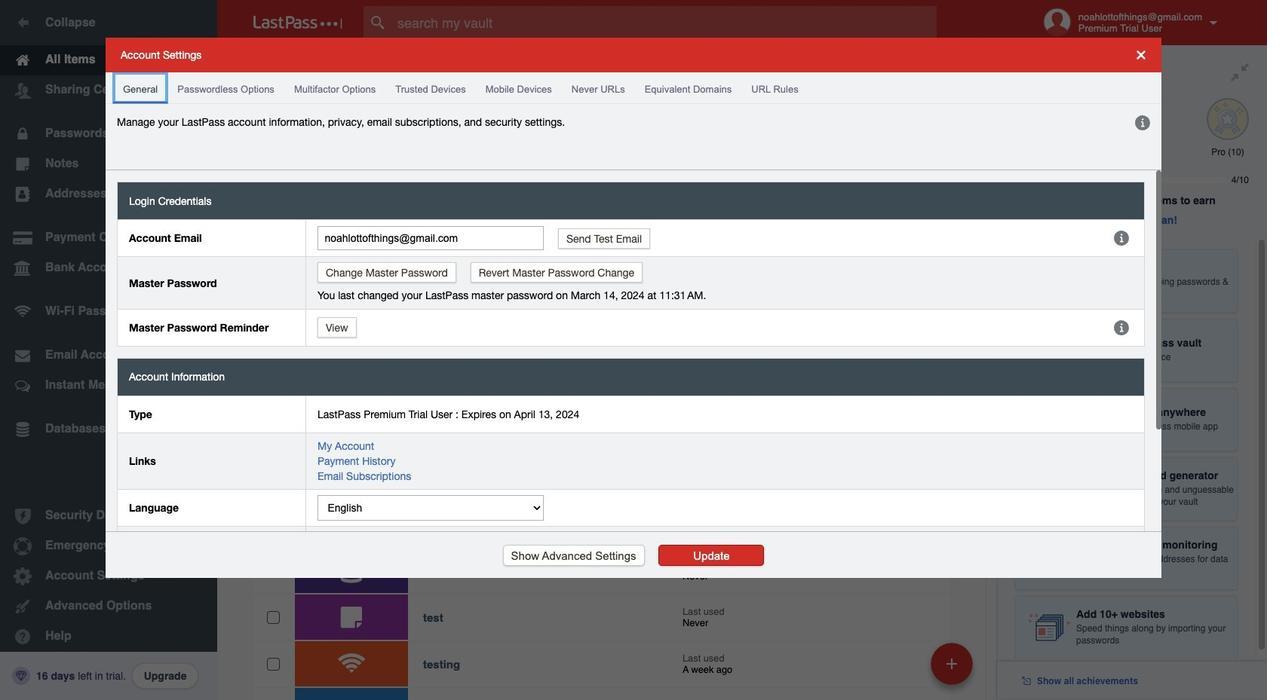 Task type: describe. For each thing, give the bounding box(es) containing it.
new item navigation
[[925, 639, 982, 701]]

search my vault text field
[[364, 6, 966, 39]]

lastpass image
[[253, 16, 342, 29]]



Task type: vqa. For each thing, say whether or not it's contained in the screenshot.
dialog
no



Task type: locate. For each thing, give the bounding box(es) containing it.
new item image
[[947, 659, 957, 669]]

vault options navigation
[[217, 45, 997, 91]]

Search search field
[[364, 6, 966, 39]]

main navigation navigation
[[0, 0, 217, 701]]



